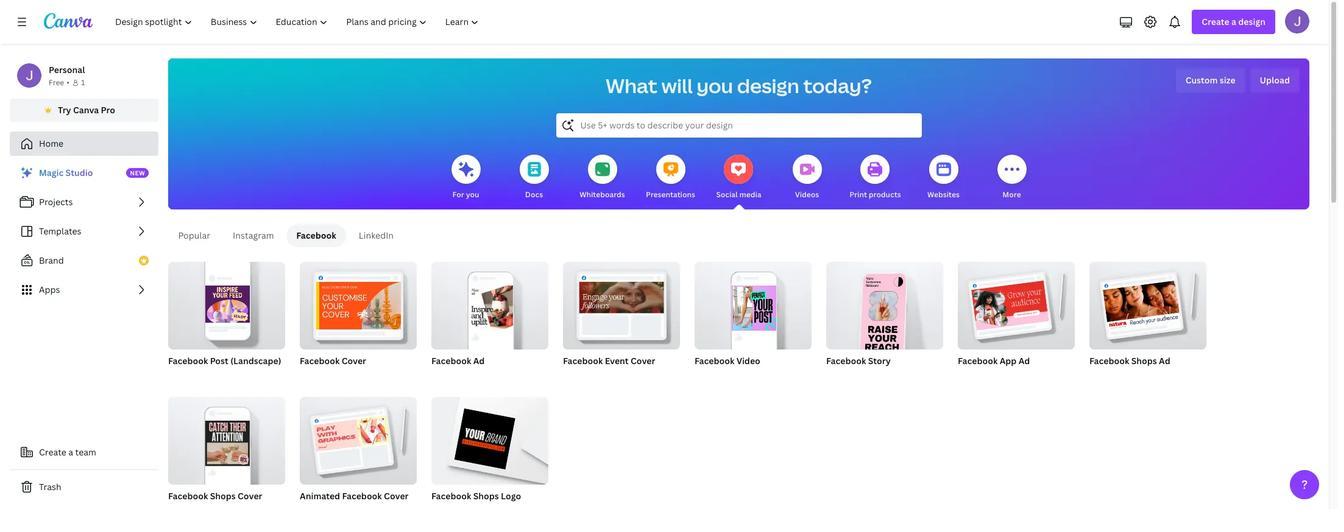 Task type: describe. For each thing, give the bounding box(es) containing it.
for you button
[[451, 146, 481, 210]]

brand link
[[10, 249, 158, 273]]

templates
[[39, 226, 81, 237]]

shops for logo
[[473, 491, 499, 502]]

facebook post (landscape)
[[168, 355, 281, 367]]

facebook for facebook shops ad
[[1090, 355, 1130, 367]]

group for facebook story
[[827, 257, 944, 357]]

whiteboards button
[[580, 146, 625, 210]]

group for facebook ad
[[432, 257, 549, 350]]

facebook shops cover group
[[168, 393, 285, 510]]

create a team button
[[10, 441, 158, 465]]

will
[[662, 73, 693, 99]]

studio
[[66, 167, 93, 179]]

ad for facebook shops ad
[[1159, 355, 1171, 367]]

facebook cover
[[300, 355, 366, 367]]

facebook ad
[[432, 355, 485, 367]]

ad for facebook app ad
[[1019, 355, 1030, 367]]

(landscape)
[[231, 355, 281, 367]]

facebook for facebook post (landscape)
[[168, 355, 208, 367]]

try
[[58, 104, 71, 116]]

facebook app ad group
[[958, 257, 1075, 383]]

size
[[1220, 74, 1236, 86]]

instagram button
[[223, 224, 284, 247]]

social
[[716, 190, 738, 200]]

videos
[[795, 190, 819, 200]]

facebook event cover
[[563, 355, 656, 367]]

print products button
[[850, 146, 901, 210]]

social media
[[716, 190, 762, 200]]

group for facebook event cover
[[563, 257, 680, 350]]

facebook post (landscape) group
[[168, 257, 285, 383]]

list containing magic studio
[[10, 161, 158, 302]]

1 horizontal spatial you
[[697, 73, 733, 99]]

facebook for facebook shops cover
[[168, 491, 208, 502]]

logo
[[501, 491, 521, 502]]

animated facebook cover
[[300, 491, 409, 502]]

apps
[[39, 284, 60, 296]]

shops for cover
[[210, 491, 236, 502]]

facebook for facebook ad
[[432, 355, 471, 367]]

home
[[39, 138, 63, 149]]

group for facebook post (landscape)
[[168, 257, 285, 350]]

what will you design today?
[[606, 73, 872, 99]]

new
[[130, 169, 145, 177]]

upload
[[1260, 74, 1290, 86]]

facebook video group
[[695, 257, 812, 383]]

create a design button
[[1193, 10, 1276, 34]]

more
[[1003, 190, 1021, 200]]

event
[[605, 355, 629, 367]]

facebook for facebook
[[296, 230, 336, 241]]

trash link
[[10, 475, 158, 500]]

team
[[75, 447, 96, 458]]

linkedin button
[[349, 224, 404, 247]]

app
[[1000, 355, 1017, 367]]

Search search field
[[581, 114, 898, 137]]

you inside button
[[466, 190, 479, 200]]

print products
[[850, 190, 901, 200]]

create a design
[[1202, 16, 1266, 27]]

docs
[[525, 190, 543, 200]]

design inside dropdown button
[[1239, 16, 1266, 27]]

more button
[[998, 146, 1027, 210]]

create for create a design
[[1202, 16, 1230, 27]]

instagram
[[233, 230, 274, 241]]

facebook for facebook video
[[695, 355, 735, 367]]

a for team
[[68, 447, 73, 458]]

magic
[[39, 167, 64, 179]]

facebook app ad
[[958, 355, 1030, 367]]



Task type: vqa. For each thing, say whether or not it's contained in the screenshot.
The Accounts
no



Task type: locate. For each thing, give the bounding box(es) containing it.
websites button
[[928, 146, 960, 210]]

post
[[210, 355, 229, 367]]

top level navigation element
[[107, 10, 490, 34]]

facebook button
[[287, 224, 346, 247]]

video
[[737, 355, 761, 367]]

0 vertical spatial design
[[1239, 16, 1266, 27]]

custom size
[[1186, 74, 1236, 86]]

templates link
[[10, 219, 158, 244]]

1 horizontal spatial a
[[1232, 16, 1237, 27]]

what
[[606, 73, 658, 99]]

ad
[[473, 355, 485, 367], [1019, 355, 1030, 367], [1159, 355, 1171, 367]]

print
[[850, 190, 867, 200]]

1 horizontal spatial shops
[[473, 491, 499, 502]]

canva
[[73, 104, 99, 116]]

2 ad from the left
[[1019, 355, 1030, 367]]

linkedin
[[359, 230, 394, 241]]

create inside create a team button
[[39, 447, 66, 458]]

facebook
[[296, 230, 336, 241], [168, 355, 208, 367], [300, 355, 340, 367], [432, 355, 471, 367], [563, 355, 603, 367], [695, 355, 735, 367], [827, 355, 866, 367], [958, 355, 998, 367], [1090, 355, 1130, 367], [168, 491, 208, 502], [342, 491, 382, 502], [432, 491, 471, 502]]

you
[[697, 73, 733, 99], [466, 190, 479, 200]]

list
[[10, 161, 158, 302]]

try canva pro
[[58, 104, 115, 116]]

0 vertical spatial create
[[1202, 16, 1230, 27]]

facebook video
[[695, 355, 761, 367]]

presentations button
[[646, 146, 696, 210]]

0 horizontal spatial you
[[466, 190, 479, 200]]

design up search search field
[[737, 73, 800, 99]]

group for facebook shops logo
[[432, 393, 549, 485]]

shops inside group
[[1132, 355, 1157, 367]]

upload button
[[1251, 68, 1300, 93]]

1
[[81, 77, 85, 88]]

facebook shops logo group
[[432, 393, 549, 510]]

facebook for facebook cover
[[300, 355, 340, 367]]

facebook event cover group
[[563, 257, 680, 383]]

1 ad from the left
[[473, 355, 485, 367]]

2 horizontal spatial shops
[[1132, 355, 1157, 367]]

1 horizontal spatial ad
[[1019, 355, 1030, 367]]

a up 'size'
[[1232, 16, 1237, 27]]

popular
[[178, 230, 210, 241]]

None search field
[[556, 113, 922, 138]]

0 vertical spatial you
[[697, 73, 733, 99]]

today?
[[804, 73, 872, 99]]

for you
[[453, 190, 479, 200]]

create up custom size
[[1202, 16, 1230, 27]]

cover for facebook shops cover
[[238, 491, 262, 502]]

free
[[49, 77, 64, 88]]

0 horizontal spatial design
[[737, 73, 800, 99]]

create
[[1202, 16, 1230, 27], [39, 447, 66, 458]]

pro
[[101, 104, 115, 116]]

a inside dropdown button
[[1232, 16, 1237, 27]]

a for design
[[1232, 16, 1237, 27]]

group for facebook shops ad
[[1090, 257, 1207, 350]]

facebook inside "group"
[[695, 355, 735, 367]]

group for facebook video
[[695, 257, 812, 350]]

0 horizontal spatial a
[[68, 447, 73, 458]]

create left team
[[39, 447, 66, 458]]

trash
[[39, 482, 61, 493]]

group for facebook cover
[[300, 257, 417, 350]]

cover
[[342, 355, 366, 367], [631, 355, 656, 367], [238, 491, 262, 502], [384, 491, 409, 502]]

projects link
[[10, 190, 158, 215]]

apps link
[[10, 278, 158, 302]]

group for facebook shops cover
[[168, 393, 285, 485]]

facebook for facebook story
[[827, 355, 866, 367]]

design left the jacob simon image
[[1239, 16, 1266, 27]]

free •
[[49, 77, 69, 88]]

custom size button
[[1176, 68, 1246, 93]]

videos button
[[793, 146, 822, 210]]

for
[[453, 190, 464, 200]]

products
[[869, 190, 901, 200]]

facebook cover group
[[300, 257, 417, 383]]

facebook shops logo
[[432, 491, 521, 502]]

1 vertical spatial a
[[68, 447, 73, 458]]

home link
[[10, 132, 158, 156]]

websites
[[928, 190, 960, 200]]

ad inside group
[[473, 355, 485, 367]]

1 vertical spatial create
[[39, 447, 66, 458]]

•
[[67, 77, 69, 88]]

media
[[740, 190, 762, 200]]

1 vertical spatial design
[[737, 73, 800, 99]]

0 horizontal spatial shops
[[210, 491, 236, 502]]

facebook story group
[[827, 257, 944, 383]]

3 ad from the left
[[1159, 355, 1171, 367]]

cover for facebook event cover
[[631, 355, 656, 367]]

facebook shops ad group
[[1090, 257, 1207, 383]]

2 horizontal spatial ad
[[1159, 355, 1171, 367]]

design
[[1239, 16, 1266, 27], [737, 73, 800, 99]]

create inside create a design dropdown button
[[1202, 16, 1230, 27]]

1 horizontal spatial design
[[1239, 16, 1266, 27]]

0 horizontal spatial create
[[39, 447, 66, 458]]

projects
[[39, 196, 73, 208]]

group for animated facebook cover
[[300, 393, 417, 485]]

a inside button
[[68, 447, 73, 458]]

create a team
[[39, 447, 96, 458]]

facebook for facebook shops logo
[[432, 491, 471, 502]]

cover for animated facebook cover
[[384, 491, 409, 502]]

facebook for facebook app ad
[[958, 355, 998, 367]]

presentations
[[646, 190, 696, 200]]

group for facebook app ad
[[958, 257, 1075, 350]]

a left team
[[68, 447, 73, 458]]

story
[[868, 355, 891, 367]]

a
[[1232, 16, 1237, 27], [68, 447, 73, 458]]

facebook ad group
[[432, 257, 549, 383]]

jacob simon image
[[1286, 9, 1310, 34]]

facebook inside button
[[296, 230, 336, 241]]

social media button
[[716, 146, 762, 210]]

try canva pro button
[[10, 99, 158, 122]]

whiteboards
[[580, 190, 625, 200]]

shops
[[1132, 355, 1157, 367], [210, 491, 236, 502], [473, 491, 499, 502]]

animated facebook cover group
[[300, 393, 417, 510]]

group
[[168, 257, 285, 350], [300, 257, 417, 350], [432, 257, 549, 350], [563, 257, 680, 350], [695, 257, 812, 350], [827, 257, 944, 357], [958, 257, 1075, 350], [1090, 257, 1207, 350], [168, 393, 285, 485], [300, 393, 417, 485], [432, 393, 549, 485]]

you right "for"
[[466, 190, 479, 200]]

shops for ad
[[1132, 355, 1157, 367]]

1 horizontal spatial create
[[1202, 16, 1230, 27]]

1 vertical spatial you
[[466, 190, 479, 200]]

0 horizontal spatial ad
[[473, 355, 485, 367]]

you right will
[[697, 73, 733, 99]]

facebook for facebook event cover
[[563, 355, 603, 367]]

create for create a team
[[39, 447, 66, 458]]

custom
[[1186, 74, 1218, 86]]

popular button
[[168, 224, 220, 247]]

0 vertical spatial a
[[1232, 16, 1237, 27]]

animated
[[300, 491, 340, 502]]

brand
[[39, 255, 64, 266]]

docs button
[[520, 146, 549, 210]]

facebook shops cover
[[168, 491, 262, 502]]

personal
[[49, 64, 85, 76]]

magic studio
[[39, 167, 93, 179]]

facebook inside 'group'
[[168, 355, 208, 367]]

facebook story
[[827, 355, 891, 367]]

facebook shops ad
[[1090, 355, 1171, 367]]



